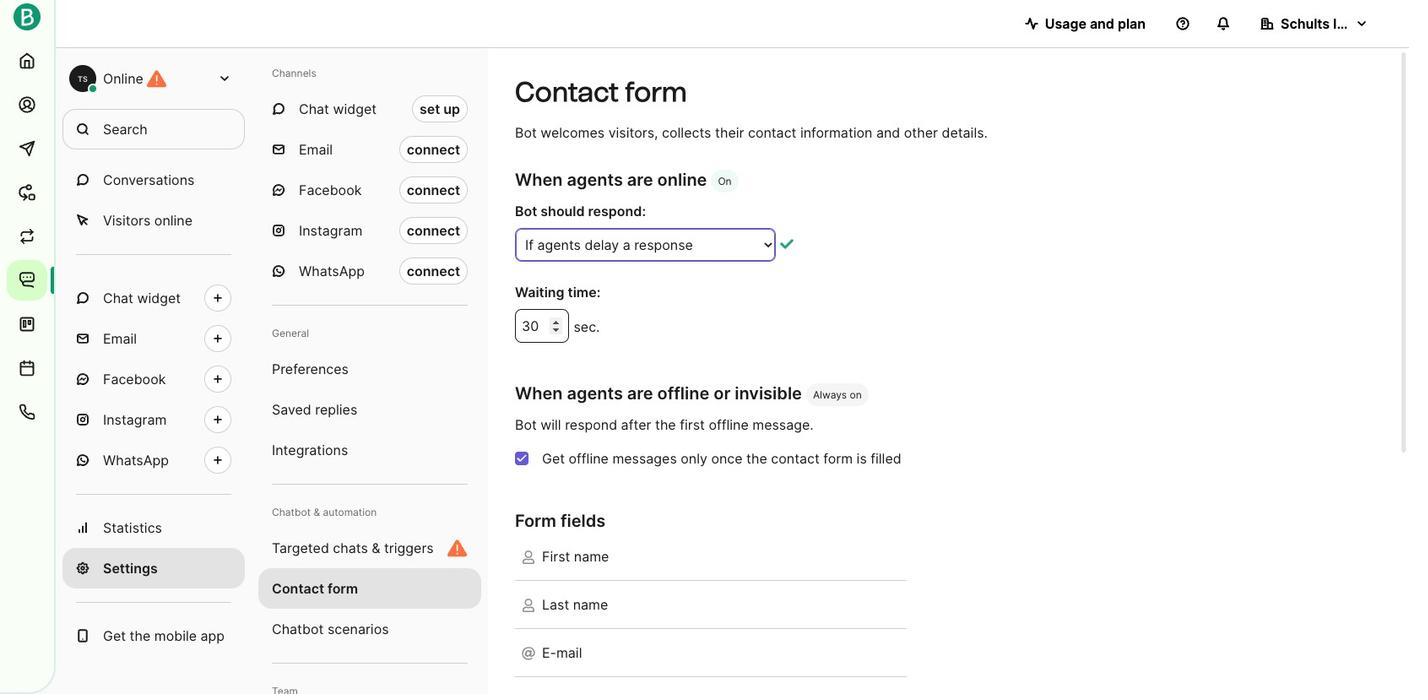 Task type: vqa. For each thing, say whether or not it's contained in the screenshot.
Whatsapp button
no



Task type: locate. For each thing, give the bounding box(es) containing it.
get inside get the mobile app link
[[103, 627, 126, 644]]

bot for bot will respond after the first offline message.
[[515, 417, 537, 433]]

the right once
[[746, 450, 767, 467]]

chatbot up "targeted"
[[272, 506, 311, 518]]

widget
[[333, 100, 377, 117], [137, 290, 181, 306]]

0 vertical spatial the
[[655, 417, 676, 433]]

1 vertical spatial online
[[154, 212, 193, 229]]

chat widget down channels
[[299, 100, 377, 117]]

and inside 'usage and plan' button
[[1090, 15, 1114, 32]]

messages
[[612, 450, 677, 467]]

1 connect from the top
[[407, 141, 460, 158]]

bot left will
[[515, 417, 537, 433]]

schults inc button
[[1247, 7, 1382, 41]]

offline down 'or'
[[709, 417, 749, 433]]

connect
[[407, 141, 460, 158], [407, 182, 460, 198], [407, 222, 460, 239], [407, 263, 460, 279]]

1 horizontal spatial email
[[299, 141, 333, 158]]

waiting time:
[[515, 284, 601, 301]]

settings
[[103, 560, 158, 577]]

1 vertical spatial get
[[103, 627, 126, 644]]

0 horizontal spatial online
[[154, 212, 193, 229]]

and left other
[[876, 124, 900, 141]]

whatsapp
[[299, 263, 365, 279], [103, 452, 169, 469]]

1 vertical spatial bot
[[515, 203, 537, 220]]

1 vertical spatial chatbot
[[272, 621, 324, 637]]

contact down message.
[[771, 450, 820, 467]]

2 bot from the top
[[515, 203, 537, 220]]

settings link
[[62, 548, 245, 588]]

contact form inside 'link'
[[272, 580, 358, 597]]

connect for facebook
[[407, 182, 460, 198]]

when agents are offline or invisible
[[515, 384, 802, 404]]

contact form up welcomes
[[515, 76, 687, 108]]

preferences link
[[258, 349, 481, 389]]

0 vertical spatial name
[[574, 548, 609, 565]]

contact up welcomes
[[515, 76, 619, 108]]

1 vertical spatial contact form
[[272, 580, 358, 597]]

0 vertical spatial whatsapp
[[299, 263, 365, 279]]

1 horizontal spatial get
[[542, 450, 565, 467]]

chat up email link
[[103, 290, 133, 306]]

email down channels
[[299, 141, 333, 158]]

when up will
[[515, 384, 563, 404]]

email down chat widget link at the left top of page
[[103, 330, 137, 347]]

agents up respond
[[567, 384, 623, 404]]

the
[[655, 417, 676, 433], [746, 450, 767, 467], [130, 627, 151, 644]]

connect for whatsapp
[[407, 263, 460, 279]]

1 horizontal spatial instagram
[[299, 222, 363, 239]]

bot
[[515, 124, 537, 141], [515, 203, 537, 220], [515, 417, 537, 433]]

widget up email link
[[137, 290, 181, 306]]

1 horizontal spatial contact form
[[515, 76, 687, 108]]

on
[[718, 175, 732, 187]]

1 horizontal spatial whatsapp
[[299, 263, 365, 279]]

inc
[[1333, 15, 1353, 32]]

information
[[800, 124, 873, 141]]

1 horizontal spatial form
[[625, 76, 687, 108]]

2 chatbot from the top
[[272, 621, 324, 637]]

chatbot scenarios link
[[258, 609, 481, 649]]

instagram
[[299, 222, 363, 239], [103, 411, 167, 428]]

contact
[[515, 76, 619, 108], [272, 580, 324, 597]]

connect for instagram
[[407, 222, 460, 239]]

contact form down "targeted"
[[272, 580, 358, 597]]

visitors online
[[103, 212, 193, 229]]

2 when from the top
[[515, 384, 563, 404]]

will
[[541, 417, 561, 433]]

0 horizontal spatial chat widget
[[103, 290, 181, 306]]

3 connect from the top
[[407, 222, 460, 239]]

email
[[299, 141, 333, 158], [103, 330, 137, 347]]

& left automation
[[314, 506, 320, 518]]

0 vertical spatial and
[[1090, 15, 1114, 32]]

4 connect from the top
[[407, 263, 460, 279]]

are up respond:
[[627, 170, 653, 190]]

chat widget
[[299, 100, 377, 117], [103, 290, 181, 306]]

the left first
[[655, 417, 676, 433]]

1 horizontal spatial facebook
[[299, 182, 362, 198]]

2 agents from the top
[[567, 384, 623, 404]]

0 vertical spatial agents
[[567, 170, 623, 190]]

automation
[[323, 506, 377, 518]]

0 horizontal spatial contact
[[272, 580, 324, 597]]

and left plan
[[1090, 15, 1114, 32]]

2 vertical spatial form
[[328, 580, 358, 597]]

0 vertical spatial chat widget
[[299, 100, 377, 117]]

saved replies link
[[258, 389, 481, 430]]

0 vertical spatial are
[[627, 170, 653, 190]]

get left mobile
[[103, 627, 126, 644]]

0 horizontal spatial instagram
[[103, 411, 167, 428]]

usage
[[1045, 15, 1087, 32]]

widget left the set
[[333, 100, 377, 117]]

contact right 'their'
[[748, 124, 797, 141]]

form left is
[[823, 450, 853, 467]]

0 horizontal spatial get
[[103, 627, 126, 644]]

& right chats
[[372, 540, 380, 556]]

chat
[[299, 100, 329, 117], [103, 290, 133, 306]]

0 horizontal spatial widget
[[137, 290, 181, 306]]

the left mobile
[[130, 627, 151, 644]]

form up the 'visitors,'
[[625, 76, 687, 108]]

chatbot
[[272, 506, 311, 518], [272, 621, 324, 637]]

1 horizontal spatial widget
[[333, 100, 377, 117]]

0 vertical spatial contact
[[515, 76, 619, 108]]

usage and plan
[[1045, 15, 1146, 32]]

online
[[103, 70, 143, 87]]

1 vertical spatial contact
[[771, 450, 820, 467]]

1 vertical spatial email
[[103, 330, 137, 347]]

1 vertical spatial chat
[[103, 290, 133, 306]]

agents
[[567, 170, 623, 190], [567, 384, 623, 404]]

bot left welcomes
[[515, 124, 537, 141]]

first
[[542, 548, 570, 565]]

1 when from the top
[[515, 170, 563, 190]]

1 horizontal spatial the
[[655, 417, 676, 433]]

details.
[[942, 124, 988, 141]]

contact down "targeted"
[[272, 580, 324, 597]]

form
[[625, 76, 687, 108], [823, 450, 853, 467], [328, 580, 358, 597]]

1 vertical spatial chat widget
[[103, 290, 181, 306]]

1 horizontal spatial &
[[372, 540, 380, 556]]

offline down respond
[[569, 450, 609, 467]]

agents up bot should respond:
[[567, 170, 623, 190]]

or
[[714, 384, 731, 404]]

0 vertical spatial offline
[[657, 384, 710, 404]]

1 vertical spatial whatsapp
[[103, 452, 169, 469]]

1 vertical spatial &
[[372, 540, 380, 556]]

app
[[201, 627, 225, 644]]

chat widget link
[[62, 278, 245, 318]]

online down conversations link
[[154, 212, 193, 229]]

time:
[[568, 284, 601, 301]]

1 vertical spatial when
[[515, 384, 563, 404]]

when up the should
[[515, 170, 563, 190]]

1 horizontal spatial and
[[1090, 15, 1114, 32]]

when
[[515, 170, 563, 190], [515, 384, 563, 404]]

filled
[[871, 450, 901, 467]]

email link
[[62, 318, 245, 359]]

offline
[[657, 384, 710, 404], [709, 417, 749, 433], [569, 450, 609, 467]]

form inside 'link'
[[328, 580, 358, 597]]

1 vertical spatial name
[[573, 596, 608, 613]]

2 are from the top
[[627, 384, 653, 404]]

invisible
[[735, 384, 802, 404]]

schults
[[1281, 15, 1330, 32]]

0 vertical spatial when
[[515, 170, 563, 190]]

whatsapp down instagram link at the left
[[103, 452, 169, 469]]

contact form
[[515, 76, 687, 108], [272, 580, 358, 597]]

facebook link
[[62, 359, 245, 399]]

2 connect from the top
[[407, 182, 460, 198]]

1 bot from the top
[[515, 124, 537, 141]]

1 chatbot from the top
[[272, 506, 311, 518]]

is
[[857, 450, 867, 467]]

whatsapp up general
[[299, 263, 365, 279]]

statistics link
[[62, 507, 245, 548]]

name for last name
[[573, 596, 608, 613]]

1 horizontal spatial online
[[657, 170, 707, 190]]

connect for email
[[407, 141, 460, 158]]

0 horizontal spatial form
[[328, 580, 358, 597]]

form down chats
[[328, 580, 358, 597]]

chatbot & automation
[[272, 506, 377, 518]]

0 vertical spatial chatbot
[[272, 506, 311, 518]]

chatbot for chatbot & automation
[[272, 506, 311, 518]]

online left on
[[657, 170, 707, 190]]

1 are from the top
[[627, 170, 653, 190]]

agents for online
[[567, 170, 623, 190]]

1 vertical spatial and
[[876, 124, 900, 141]]

channels
[[272, 67, 316, 79]]

bot left the should
[[515, 203, 537, 220]]

are
[[627, 170, 653, 190], [627, 384, 653, 404]]

chat widget up email link
[[103, 290, 181, 306]]

other
[[904, 124, 938, 141]]

get for get the mobile app
[[103, 627, 126, 644]]

2 vertical spatial bot
[[515, 417, 537, 433]]

2 vertical spatial offline
[[569, 450, 609, 467]]

3 bot from the top
[[515, 417, 537, 433]]

chat down channels
[[299, 100, 329, 117]]

plan
[[1118, 15, 1146, 32]]

are up after
[[627, 384, 653, 404]]

2 horizontal spatial the
[[746, 450, 767, 467]]

0 vertical spatial contact form
[[515, 76, 687, 108]]

bot will respond after the first offline message.
[[515, 417, 814, 433]]

visitors online link
[[62, 200, 245, 241]]

scenarios
[[328, 621, 389, 637]]

chatbot left scenarios
[[272, 621, 324, 637]]

visitors
[[103, 212, 151, 229]]

0 vertical spatial bot
[[515, 124, 537, 141]]

0 horizontal spatial the
[[130, 627, 151, 644]]

1 horizontal spatial chat widget
[[299, 100, 377, 117]]

get for get offline messages only once the contact form is filled
[[542, 450, 565, 467]]

1 vertical spatial the
[[746, 450, 767, 467]]

1 horizontal spatial chat
[[299, 100, 329, 117]]

always on
[[813, 389, 862, 401]]

1 vertical spatial are
[[627, 384, 653, 404]]

name right the first
[[574, 548, 609, 565]]

2 vertical spatial the
[[130, 627, 151, 644]]

0 vertical spatial chat
[[299, 100, 329, 117]]

0 horizontal spatial contact form
[[272, 580, 358, 597]]

1 vertical spatial form
[[823, 450, 853, 467]]

0 vertical spatial get
[[542, 450, 565, 467]]

preferences
[[272, 361, 349, 377]]

get down will
[[542, 450, 565, 467]]

0 horizontal spatial whatsapp
[[103, 452, 169, 469]]

1 vertical spatial contact
[[272, 580, 324, 597]]

online
[[657, 170, 707, 190], [154, 212, 193, 229]]

0 vertical spatial &
[[314, 506, 320, 518]]

saved replies
[[272, 401, 357, 418]]

1 agents from the top
[[567, 170, 623, 190]]

0 horizontal spatial chat
[[103, 290, 133, 306]]

0 vertical spatial facebook
[[299, 182, 362, 198]]

1 vertical spatial agents
[[567, 384, 623, 404]]

offline up first
[[657, 384, 710, 404]]

name right last
[[573, 596, 608, 613]]

0 horizontal spatial facebook
[[103, 371, 166, 388]]

get the mobile app
[[103, 627, 225, 644]]

0 horizontal spatial &
[[314, 506, 320, 518]]



Task type: describe. For each thing, give the bounding box(es) containing it.
instagram link
[[62, 399, 245, 440]]

search
[[103, 121, 147, 138]]

get the mobile app link
[[62, 616, 245, 656]]

conversations link
[[62, 160, 245, 200]]

targeted chats & triggers link
[[258, 528, 481, 568]]

name for first name
[[574, 548, 609, 565]]

first name
[[542, 548, 609, 565]]

1 vertical spatial instagram
[[103, 411, 167, 428]]

set up
[[420, 100, 460, 117]]

chat widget inside chat widget link
[[103, 290, 181, 306]]

Waiting time: number field
[[515, 309, 569, 343]]

after
[[621, 417, 651, 433]]

bot should respond:
[[515, 203, 646, 220]]

first name button
[[515, 533, 907, 580]]

usage and plan button
[[1011, 7, 1159, 41]]

when for when agents are offline or invisible
[[515, 384, 563, 404]]

chatbot scenarios
[[272, 621, 389, 637]]

last name
[[542, 596, 608, 613]]

0 horizontal spatial and
[[876, 124, 900, 141]]

sec.
[[574, 318, 600, 335]]

only
[[681, 450, 707, 467]]

collects
[[662, 124, 711, 141]]

always
[[813, 389, 847, 401]]

fields
[[561, 511, 606, 531]]

form
[[515, 511, 556, 531]]

0 vertical spatial widget
[[333, 100, 377, 117]]

targeted chats & triggers
[[272, 540, 434, 556]]

ts
[[78, 74, 88, 83]]

their
[[715, 124, 744, 141]]

set
[[420, 100, 440, 117]]

whatsapp link
[[62, 440, 245, 480]]

respond:
[[588, 203, 646, 220]]

welcomes
[[541, 124, 605, 141]]

visitors,
[[608, 124, 658, 141]]

1 vertical spatial offline
[[709, 417, 749, 433]]

e-mail
[[542, 645, 582, 661]]

targeted
[[272, 540, 329, 556]]

1 vertical spatial widget
[[137, 290, 181, 306]]

on
[[850, 389, 862, 401]]

are for online
[[627, 170, 653, 190]]

integrations
[[272, 442, 348, 458]]

when for when agents are online
[[515, 170, 563, 190]]

0 vertical spatial contact
[[748, 124, 797, 141]]

0 vertical spatial instagram
[[299, 222, 363, 239]]

triggers
[[384, 540, 434, 556]]

conversations
[[103, 171, 195, 188]]

statistics
[[103, 519, 162, 536]]

waiting
[[515, 284, 565, 301]]

contact form link
[[258, 568, 481, 609]]

0 vertical spatial form
[[625, 76, 687, 108]]

integrations link
[[258, 430, 481, 470]]

schults inc
[[1281, 15, 1353, 32]]

replies
[[315, 401, 357, 418]]

contact inside 'link'
[[272, 580, 324, 597]]

respond
[[565, 417, 617, 433]]

are for offline
[[627, 384, 653, 404]]

last
[[542, 596, 569, 613]]

general
[[272, 327, 309, 339]]

chatbot for chatbot scenarios
[[272, 621, 324, 637]]

mobile
[[154, 627, 197, 644]]

form fields
[[515, 511, 606, 531]]

up
[[443, 100, 460, 117]]

first
[[680, 417, 705, 433]]

agents for offline
[[567, 384, 623, 404]]

bot welcomes visitors, collects their contact information and other details.
[[515, 124, 988, 141]]

e-
[[542, 645, 556, 661]]

mail
[[556, 645, 582, 661]]

message.
[[752, 417, 814, 433]]

once
[[711, 450, 743, 467]]

when agents are online
[[515, 170, 707, 190]]

1 horizontal spatial contact
[[515, 76, 619, 108]]

last name button
[[515, 581, 907, 628]]

bot for bot should respond:
[[515, 203, 537, 220]]

search link
[[62, 109, 245, 149]]

bot for bot welcomes visitors, collects their contact information and other details.
[[515, 124, 537, 141]]

2 horizontal spatial form
[[823, 450, 853, 467]]

get offline messages only once the contact form is filled
[[542, 450, 901, 467]]

e-mail button
[[515, 629, 907, 677]]

0 vertical spatial online
[[657, 170, 707, 190]]

should
[[541, 203, 585, 220]]

online inside 'link'
[[154, 212, 193, 229]]

0 horizontal spatial email
[[103, 330, 137, 347]]

1 vertical spatial facebook
[[103, 371, 166, 388]]

chats
[[333, 540, 368, 556]]

0 vertical spatial email
[[299, 141, 333, 158]]

saved
[[272, 401, 311, 418]]



